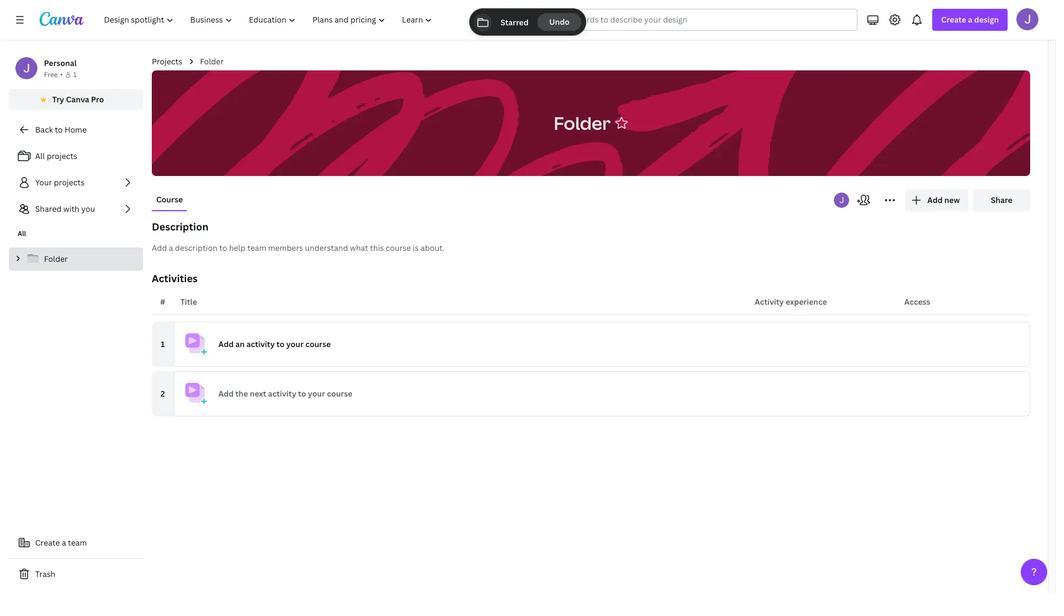 Task type: locate. For each thing, give the bounding box(es) containing it.
back
[[35, 124, 53, 135]]

about.
[[421, 243, 445, 253]]

to right next
[[298, 388, 306, 399]]

1 vertical spatial projects
[[54, 177, 85, 188]]

experience
[[786, 297, 827, 307]]

1 vertical spatial your
[[308, 388, 325, 399]]

list containing all projects
[[9, 145, 143, 220]]

None search field
[[528, 9, 858, 31]]

2 vertical spatial a
[[62, 538, 66, 548]]

add inside button
[[152, 243, 167, 253]]

your
[[286, 339, 304, 349], [308, 388, 325, 399]]

course
[[386, 243, 411, 253], [305, 339, 331, 349], [327, 388, 352, 399]]

add
[[928, 195, 943, 205], [152, 243, 167, 253], [218, 339, 234, 349], [218, 388, 234, 399]]

course button
[[152, 189, 187, 210]]

0 vertical spatial all
[[35, 151, 45, 161]]

to
[[55, 124, 63, 135], [219, 243, 227, 253], [277, 339, 285, 349], [298, 388, 306, 399]]

0 vertical spatial 1
[[73, 70, 77, 79]]

0 vertical spatial folder link
[[200, 56, 224, 68]]

1 vertical spatial folder
[[554, 111, 611, 135]]

projects down back to home
[[47, 151, 77, 161]]

to left help
[[219, 243, 227, 253]]

add an activity to your course button
[[174, 322, 1030, 367]]

0 horizontal spatial 1
[[73, 70, 77, 79]]

a up trash link
[[62, 538, 66, 548]]

projects
[[47, 151, 77, 161], [54, 177, 85, 188]]

1
[[73, 70, 77, 79], [161, 339, 165, 349]]

add down description
[[152, 243, 167, 253]]

to right back
[[55, 124, 63, 135]]

create inside 'button'
[[35, 538, 60, 548]]

list
[[9, 145, 143, 220]]

to right 'an'
[[277, 339, 285, 349]]

create
[[942, 14, 967, 25], [35, 538, 60, 548]]

0 vertical spatial a
[[968, 14, 973, 25]]

course
[[156, 194, 183, 205]]

1 vertical spatial a
[[169, 243, 173, 253]]

a for team
[[62, 538, 66, 548]]

1 horizontal spatial your
[[308, 388, 325, 399]]

undo button
[[538, 13, 582, 31]]

create inside dropdown button
[[942, 14, 967, 25]]

pro
[[91, 94, 104, 105]]

folder link
[[200, 56, 224, 68], [9, 248, 143, 271]]

1 horizontal spatial all
[[35, 151, 45, 161]]

0 vertical spatial your
[[286, 339, 304, 349]]

a
[[968, 14, 973, 25], [169, 243, 173, 253], [62, 538, 66, 548]]

create a team button
[[9, 532, 143, 554]]

projects for all projects
[[47, 151, 77, 161]]

•
[[60, 70, 63, 79]]

1 horizontal spatial 1
[[161, 339, 165, 349]]

add left new
[[928, 195, 943, 205]]

jacob simon image
[[1017, 8, 1039, 30]]

free •
[[44, 70, 63, 79]]

add for add new
[[928, 195, 943, 205]]

add a description to help team members understand what this course is about.
[[152, 243, 445, 253]]

0 horizontal spatial all
[[18, 229, 26, 238]]

a inside 'button'
[[62, 538, 66, 548]]

folder link right projects link
[[200, 56, 224, 68]]

help
[[229, 243, 246, 253]]

what
[[350, 243, 368, 253]]

1 horizontal spatial team
[[247, 243, 266, 253]]

1 vertical spatial create
[[35, 538, 60, 548]]

add inside dropdown button
[[218, 339, 234, 349]]

description
[[175, 243, 217, 253]]

team
[[247, 243, 266, 253], [68, 538, 87, 548]]

an
[[235, 339, 245, 349]]

undo
[[550, 17, 570, 27]]

create up trash
[[35, 538, 60, 548]]

1 vertical spatial team
[[68, 538, 87, 548]]

your inside dropdown button
[[286, 339, 304, 349]]

0 vertical spatial activity
[[247, 339, 275, 349]]

2 horizontal spatial folder
[[554, 111, 611, 135]]

0 horizontal spatial folder
[[44, 254, 68, 264]]

0 vertical spatial team
[[247, 243, 266, 253]]

folder link down shared with you link
[[9, 248, 143, 271]]

2 horizontal spatial a
[[968, 14, 973, 25]]

team up trash link
[[68, 538, 87, 548]]

try canva pro button
[[9, 89, 143, 110]]

1 right •
[[73, 70, 77, 79]]

projects
[[152, 56, 182, 67]]

activity right next
[[268, 388, 296, 399]]

starred
[[501, 17, 529, 27]]

status
[[470, 9, 586, 35]]

1 horizontal spatial create
[[942, 14, 967, 25]]

create left design
[[942, 14, 967, 25]]

1 horizontal spatial folder link
[[200, 56, 224, 68]]

design
[[975, 14, 999, 25]]

0 horizontal spatial team
[[68, 538, 87, 548]]

0 vertical spatial create
[[942, 14, 967, 25]]

all
[[35, 151, 45, 161], [18, 229, 26, 238]]

1 horizontal spatial a
[[169, 243, 173, 253]]

share
[[991, 195, 1013, 205]]

1 horizontal spatial folder
[[200, 56, 224, 67]]

a inside button
[[169, 243, 173, 253]]

1 down #
[[161, 339, 165, 349]]

is
[[413, 243, 419, 253]]

a inside dropdown button
[[968, 14, 973, 25]]

description
[[152, 220, 209, 233]]

0 vertical spatial course
[[386, 243, 411, 253]]

add left the
[[218, 388, 234, 399]]

top level navigation element
[[97, 9, 442, 31]]

0 vertical spatial projects
[[47, 151, 77, 161]]

all for all
[[18, 229, 26, 238]]

all for all projects
[[35, 151, 45, 161]]

next
[[250, 388, 266, 399]]

add inside dropdown button
[[928, 195, 943, 205]]

1 vertical spatial folder link
[[9, 248, 143, 271]]

the
[[235, 388, 248, 399]]

title
[[180, 297, 197, 307]]

projects right your
[[54, 177, 85, 188]]

try canva pro
[[52, 94, 104, 105]]

add left 'an'
[[218, 339, 234, 349]]

0 horizontal spatial your
[[286, 339, 304, 349]]

add an activity to your course
[[218, 339, 331, 349]]

team inside 'button'
[[68, 538, 87, 548]]

0 horizontal spatial create
[[35, 538, 60, 548]]

a down description
[[169, 243, 173, 253]]

team inside button
[[247, 243, 266, 253]]

trash link
[[9, 563, 143, 585]]

1 vertical spatial course
[[305, 339, 331, 349]]

0 horizontal spatial a
[[62, 538, 66, 548]]

activity
[[247, 339, 275, 349], [268, 388, 296, 399]]

activity right 'an'
[[247, 339, 275, 349]]

folder
[[200, 56, 224, 67], [554, 111, 611, 135], [44, 254, 68, 264]]

create a design button
[[933, 9, 1008, 31]]

1 vertical spatial all
[[18, 229, 26, 238]]

team right help
[[247, 243, 266, 253]]

access
[[904, 297, 931, 307]]

add for add the next activity to your course
[[218, 388, 234, 399]]

a left design
[[968, 14, 973, 25]]



Task type: describe. For each thing, give the bounding box(es) containing it.
folder inside button
[[554, 111, 611, 135]]

shared
[[35, 204, 61, 214]]

to inside the back to home link
[[55, 124, 63, 135]]

#
[[160, 297, 165, 307]]

all projects link
[[9, 145, 143, 167]]

projects for your projects
[[54, 177, 85, 188]]

1 vertical spatial 1
[[161, 339, 165, 349]]

free
[[44, 70, 58, 79]]

add new
[[928, 195, 960, 205]]

shared with you
[[35, 204, 95, 214]]

your projects
[[35, 177, 85, 188]]

personal
[[44, 58, 77, 68]]

1 vertical spatial activity
[[268, 388, 296, 399]]

activities
[[152, 272, 198, 285]]

0 vertical spatial folder
[[200, 56, 224, 67]]

add a description to help team members understand what this course is about. button
[[152, 242, 1030, 254]]

back to home link
[[9, 119, 143, 141]]

members
[[268, 243, 303, 253]]

shared with you link
[[9, 198, 143, 220]]

create for create a team
[[35, 538, 60, 548]]

Search search field
[[550, 9, 836, 30]]

activity
[[755, 297, 784, 307]]

your
[[35, 177, 52, 188]]

2
[[161, 388, 165, 399]]

a for design
[[968, 14, 973, 25]]

all projects
[[35, 151, 77, 161]]

create for create a design
[[942, 14, 967, 25]]

course inside button
[[386, 243, 411, 253]]

back to home
[[35, 124, 87, 135]]

2 vertical spatial folder
[[44, 254, 68, 264]]

to inside add a description to help team members understand what this course is about. button
[[219, 243, 227, 253]]

add for add a description to help team members understand what this course is about.
[[152, 243, 167, 253]]

0 horizontal spatial folder link
[[9, 248, 143, 271]]

2 vertical spatial course
[[327, 388, 352, 399]]

trash
[[35, 569, 55, 579]]

a for description
[[169, 243, 173, 253]]

folder button
[[548, 106, 616, 141]]

with
[[63, 204, 79, 214]]

this
[[370, 243, 384, 253]]

add for add an activity to your course
[[218, 339, 234, 349]]

add the next activity to your course
[[218, 388, 352, 399]]

canva
[[66, 94, 89, 105]]

to inside add an activity to your course dropdown button
[[277, 339, 285, 349]]

home
[[65, 124, 87, 135]]

new
[[945, 195, 960, 205]]

understand
[[305, 243, 348, 253]]

you
[[81, 204, 95, 214]]

activity inside dropdown button
[[247, 339, 275, 349]]

add new button
[[906, 189, 969, 211]]

share button
[[973, 189, 1030, 211]]

status containing undo
[[470, 9, 586, 35]]

create a design
[[942, 14, 999, 25]]

create a team
[[35, 538, 87, 548]]

your projects link
[[9, 172, 143, 194]]

projects link
[[152, 56, 182, 68]]

activity experience
[[755, 297, 827, 307]]

try
[[52, 94, 64, 105]]

course inside dropdown button
[[305, 339, 331, 349]]



Task type: vqa. For each thing, say whether or not it's contained in the screenshot.
leftmost Folder
yes



